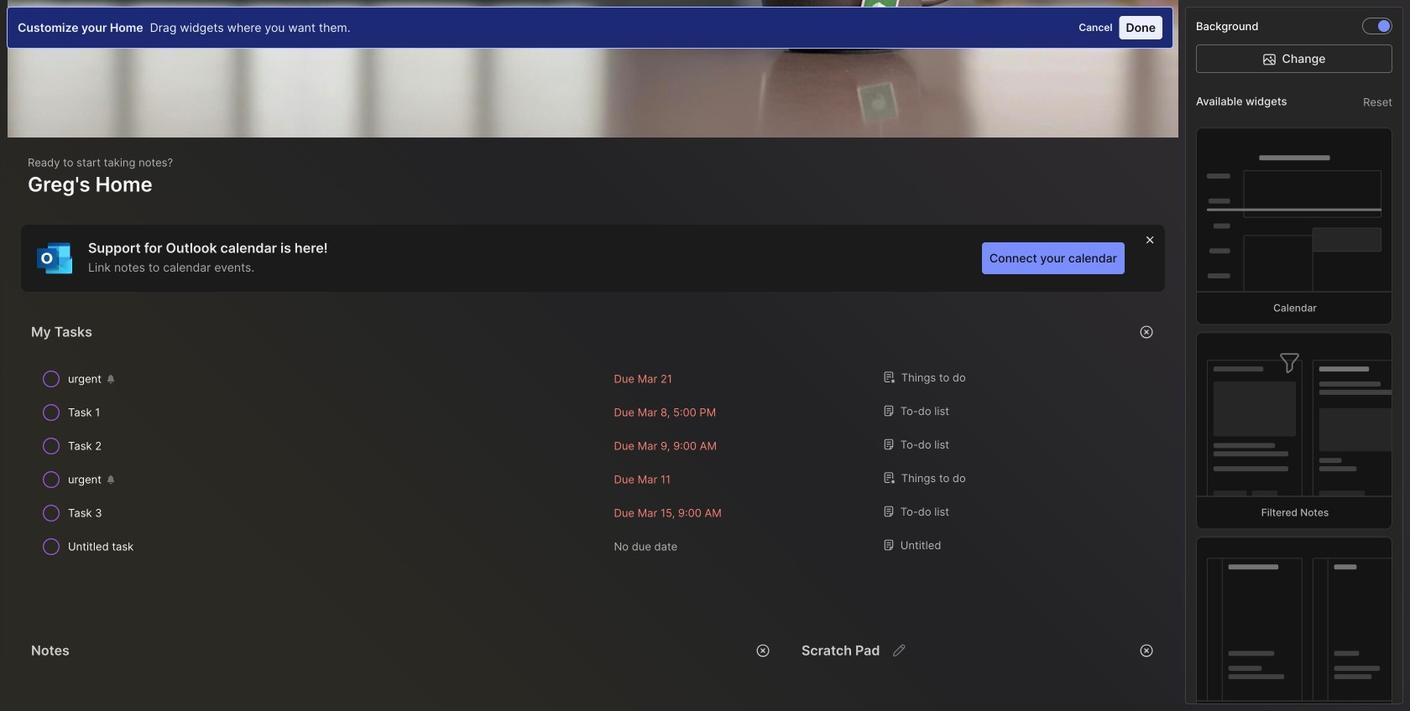 Task type: locate. For each thing, give the bounding box(es) containing it.
background image
[[1378, 20, 1390, 32]]

edit widget title image
[[891, 643, 908, 660]]



Task type: vqa. For each thing, say whether or not it's contained in the screenshot.
BACKGROUND icon on the right of page
yes



